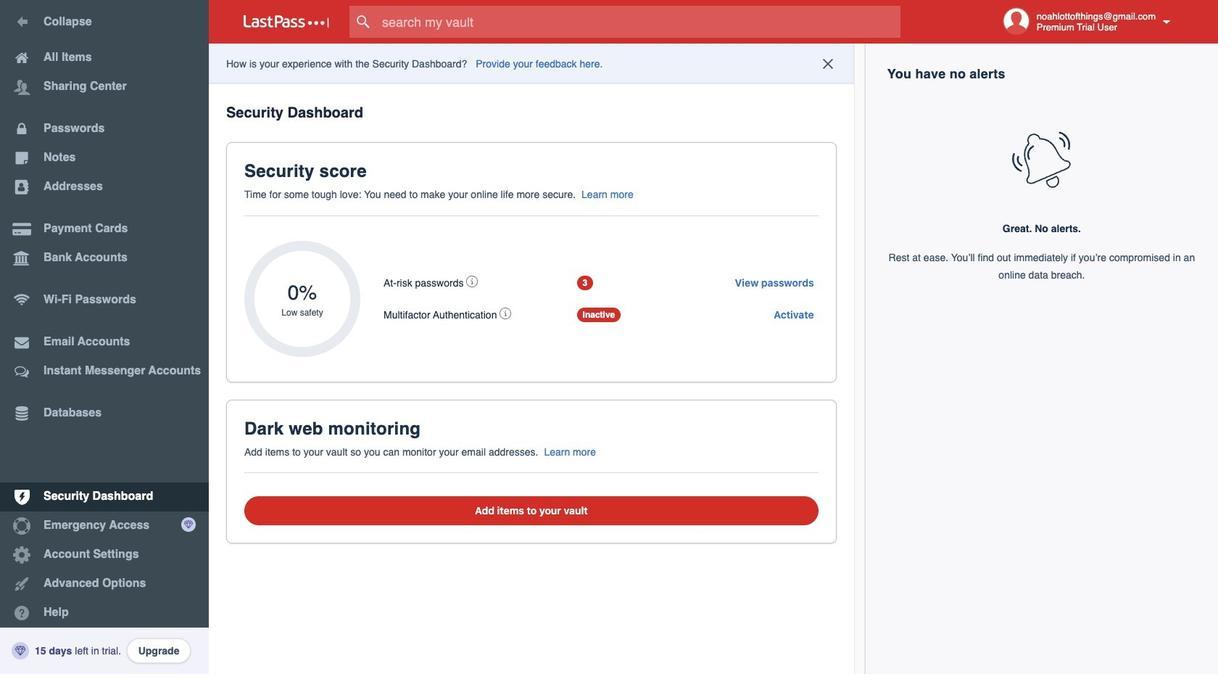 Task type: describe. For each thing, give the bounding box(es) containing it.
main navigation navigation
[[0, 0, 209, 674]]



Task type: vqa. For each thing, say whether or not it's contained in the screenshot.
'Search' search box
yes



Task type: locate. For each thing, give the bounding box(es) containing it.
Search search field
[[350, 6, 929, 38]]

search my vault text field
[[350, 6, 929, 38]]

lastpass image
[[244, 15, 329, 28]]



